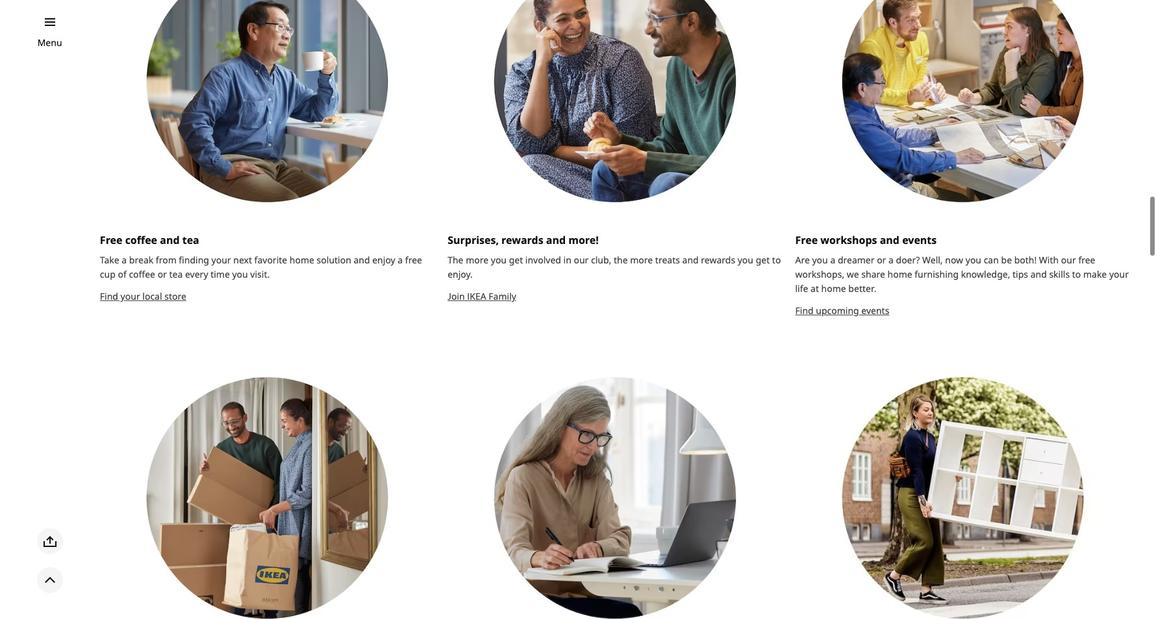 Task type: describe. For each thing, give the bounding box(es) containing it.
enjoy
[[373, 254, 396, 267]]

solution
[[317, 254, 351, 267]]

now
[[946, 254, 964, 267]]

free coffee and tea take a break from finding your next favorite home solution and enjoy a free cup of coffee or tea every time you visit.
[[100, 234, 422, 281]]

knowledge,
[[962, 269, 1011, 281]]

join ikea family link
[[448, 291, 517, 303]]

0 vertical spatial tea
[[182, 234, 199, 248]]

life
[[796, 283, 809, 295]]

time
[[211, 269, 230, 281]]

2 more from the left
[[630, 254, 653, 267]]

circular image of a woman carrying furniture across the street. image
[[796, 373, 1131, 620]]

local
[[143, 291, 162, 303]]

to inside surprises, rewards and more! the more you get involved in our club, the more treats and rewards you get to enjoy.
[[773, 254, 781, 267]]

every
[[185, 269, 208, 281]]

our inside surprises, rewards and more! the more you get involved in our club, the more treats and rewards you get to enjoy.
[[574, 254, 589, 267]]

finding
[[179, 254, 209, 267]]

tips
[[1013, 269, 1029, 281]]

skills
[[1050, 269, 1070, 281]]

you down surprises,
[[491, 254, 507, 267]]

you inside free coffee and tea take a break from finding your next favorite home solution and enjoy a free cup of coffee or tea every time you visit.
[[232, 269, 248, 281]]

we
[[847, 269, 860, 281]]

the
[[448, 254, 464, 267]]

events inside free workshops and events are you a dreamer or a doer? well, now you can be both! with our free workshops, we share home furnishing knowledge, tips and skills to make your life at home better.
[[903, 234, 937, 248]]

and left enjoy
[[354, 254, 370, 267]]

menu
[[37, 36, 62, 49]]

break
[[129, 254, 154, 267]]

in
[[564, 254, 572, 267]]

1 horizontal spatial rewards
[[701, 254, 736, 267]]

our inside free workshops and events are you a dreamer or a doer? well, now you can be both! with our free workshops, we share home furnishing knowledge, tips and skills to make your life at home better.
[[1062, 254, 1077, 267]]

you up the workshops,
[[813, 254, 828, 267]]

find your local store
[[100, 291, 186, 303]]

enjoy.
[[448, 269, 473, 281]]

well,
[[923, 254, 943, 267]]

store
[[165, 291, 186, 303]]

and up in
[[546, 234, 566, 248]]

family
[[489, 291, 517, 303]]

surprises, rewards and more! the more you get involved in our club, the more treats and rewards you get to enjoy.
[[448, 234, 781, 281]]

4 a from the left
[[889, 254, 894, 267]]

1 vertical spatial tea
[[169, 269, 183, 281]]

free inside free coffee and tea take a break from finding your next favorite home solution and enjoy a free cup of coffee or tea every time you visit.
[[405, 254, 422, 267]]

0 horizontal spatial events
[[862, 305, 890, 317]]

share
[[862, 269, 886, 281]]

workshops,
[[796, 269, 845, 281]]

home inside free coffee and tea take a break from finding your next favorite home solution and enjoy a free cup of coffee or tea every time you visit.
[[290, 254, 315, 267]]

1 vertical spatial home
[[888, 269, 913, 281]]

workshops
[[821, 234, 878, 248]]

0 vertical spatial coffee
[[125, 234, 157, 248]]

treats
[[656, 254, 680, 267]]

circular image of a man and a woman smiling. image
[[448, 0, 783, 207]]

menu button
[[37, 36, 62, 50]]

be
[[1002, 254, 1012, 267]]

the
[[614, 254, 628, 267]]



Task type: locate. For each thing, give the bounding box(es) containing it.
at
[[811, 283, 819, 295]]

free inside free coffee and tea take a break from finding your next favorite home solution and enjoy a free cup of coffee or tea every time you visit.
[[100, 234, 122, 248]]

surprises,
[[448, 234, 499, 248]]

1 horizontal spatial free
[[1079, 254, 1096, 267]]

get left are
[[756, 254, 770, 267]]

1 vertical spatial events
[[862, 305, 890, 317]]

0 horizontal spatial find
[[100, 291, 118, 303]]

free
[[100, 234, 122, 248], [796, 234, 818, 248]]

free for free coffee and tea
[[100, 234, 122, 248]]

rewards up the involved
[[502, 234, 544, 248]]

of
[[118, 269, 127, 281]]

free up make
[[1079, 254, 1096, 267]]

0 horizontal spatial get
[[509, 254, 523, 267]]

dreamer
[[838, 254, 875, 267]]

free right enjoy
[[405, 254, 422, 267]]

free for free workshops and events
[[796, 234, 818, 248]]

find upcoming events link
[[796, 305, 890, 317]]

ikea
[[467, 291, 487, 303]]

0 horizontal spatial home
[[290, 254, 315, 267]]

a right enjoy
[[398, 254, 403, 267]]

0 vertical spatial find
[[100, 291, 118, 303]]

0 vertical spatial rewards
[[502, 234, 544, 248]]

3 a from the left
[[831, 254, 836, 267]]

and right treats on the right top of the page
[[683, 254, 699, 267]]

1 vertical spatial to
[[1073, 269, 1082, 281]]

free workshops and events are you a dreamer or a doer? well, now you can be both! with our free workshops, we share home furnishing knowledge, tips and skills to make your life at home better.
[[796, 234, 1129, 295]]

your inside free coffee and tea take a break from finding your next favorite home solution and enjoy a free cup of coffee or tea every time you visit.
[[212, 254, 231, 267]]

or inside free coffee and tea take a break from finding your next favorite home solution and enjoy a free cup of coffee or tea every time you visit.
[[158, 269, 167, 281]]

and up doer?
[[880, 234, 900, 248]]

0 vertical spatial or
[[877, 254, 887, 267]]

your
[[212, 254, 231, 267], [1110, 269, 1129, 281], [121, 291, 140, 303]]

find for free coffee and tea
[[100, 291, 118, 303]]

1 vertical spatial find
[[796, 305, 814, 317]]

1 get from the left
[[509, 254, 523, 267]]

2 vertical spatial your
[[121, 291, 140, 303]]

to inside free workshops and events are you a dreamer or a doer? well, now you can be both! with our free workshops, we share home furnishing knowledge, tips and skills to make your life at home better.
[[1073, 269, 1082, 281]]

our right in
[[574, 254, 589, 267]]

1 a from the left
[[122, 254, 127, 267]]

or up share
[[877, 254, 887, 267]]

0 horizontal spatial free
[[100, 234, 122, 248]]

find down life
[[796, 305, 814, 317]]

free up the take
[[100, 234, 122, 248]]

doer?
[[896, 254, 920, 267]]

circular image of two people carrying ikea bags and boxes into a home. image
[[100, 373, 435, 620]]

and down with
[[1031, 269, 1047, 281]]

join ikea family
[[448, 291, 517, 303]]

free inside free workshops and events are you a dreamer or a doer? well, now you can be both! with our free workshops, we share home furnishing knowledge, tips and skills to make your life at home better.
[[796, 234, 818, 248]]

events
[[903, 234, 937, 248], [862, 305, 890, 317]]

or inside free workshops and events are you a dreamer or a doer? well, now you can be both! with our free workshops, we share home furnishing knowledge, tips and skills to make your life at home better.
[[877, 254, 887, 267]]

next
[[233, 254, 252, 267]]

1 more from the left
[[466, 254, 489, 267]]

a up of at the top left
[[122, 254, 127, 267]]

a left doer?
[[889, 254, 894, 267]]

are
[[796, 254, 810, 267]]

2 free from the left
[[796, 234, 818, 248]]

1 horizontal spatial get
[[756, 254, 770, 267]]

more
[[466, 254, 489, 267], [630, 254, 653, 267]]

1 horizontal spatial free
[[796, 234, 818, 248]]

0 horizontal spatial or
[[158, 269, 167, 281]]

1 vertical spatial rewards
[[701, 254, 736, 267]]

get
[[509, 254, 523, 267], [756, 254, 770, 267]]

and
[[160, 234, 180, 248], [546, 234, 566, 248], [880, 234, 900, 248], [354, 254, 370, 267], [683, 254, 699, 267], [1031, 269, 1047, 281]]

free up are
[[796, 234, 818, 248]]

visit.
[[250, 269, 270, 281]]

events down better.
[[862, 305, 890, 317]]

your right make
[[1110, 269, 1129, 281]]

find your local store link
[[100, 291, 186, 303]]

coffee up break
[[125, 234, 157, 248]]

free inside free workshops and events are you a dreamer or a doer? well, now you can be both! with our free workshops, we share home furnishing knowledge, tips and skills to make your life at home better.
[[1079, 254, 1096, 267]]

1 horizontal spatial events
[[903, 234, 937, 248]]

1 vertical spatial or
[[158, 269, 167, 281]]

get left the involved
[[509, 254, 523, 267]]

your inside free workshops and events are you a dreamer or a doer? well, now you can be both! with our free workshops, we share home furnishing knowledge, tips and skills to make your life at home better.
[[1110, 269, 1129, 281]]

1 our from the left
[[574, 254, 589, 267]]

and up from
[[160, 234, 180, 248]]

0 vertical spatial home
[[290, 254, 315, 267]]

free
[[405, 254, 422, 267], [1079, 254, 1096, 267]]

find down cup on the left top of page
[[100, 291, 118, 303]]

0 horizontal spatial your
[[121, 291, 140, 303]]

0 horizontal spatial our
[[574, 254, 589, 267]]

both!
[[1015, 254, 1037, 267]]

or
[[877, 254, 887, 267], [158, 269, 167, 281]]

2 horizontal spatial home
[[888, 269, 913, 281]]

1 horizontal spatial to
[[1073, 269, 1082, 281]]

to left are
[[773, 254, 781, 267]]

upcoming
[[816, 305, 860, 317]]

better.
[[849, 283, 877, 295]]

0 vertical spatial events
[[903, 234, 937, 248]]

more!
[[569, 234, 599, 248]]

you
[[491, 254, 507, 267], [738, 254, 754, 267], [813, 254, 828, 267], [966, 254, 982, 267], [232, 269, 248, 281]]

0 horizontal spatial free
[[405, 254, 422, 267]]

tea
[[182, 234, 199, 248], [169, 269, 183, 281]]

a up the workshops,
[[831, 254, 836, 267]]

2 a from the left
[[398, 254, 403, 267]]

to right skills
[[1073, 269, 1082, 281]]

1 horizontal spatial home
[[822, 283, 847, 295]]

1 vertical spatial your
[[1110, 269, 1129, 281]]

take
[[100, 254, 119, 267]]

2 our from the left
[[1062, 254, 1077, 267]]

1 vertical spatial coffee
[[129, 269, 155, 281]]

circular image of an ikea co-worker helping customers design their space. image
[[796, 0, 1131, 207]]

events up doer?
[[903, 234, 937, 248]]

home
[[290, 254, 315, 267], [888, 269, 913, 281], [822, 283, 847, 295]]

your up time
[[212, 254, 231, 267]]

0 horizontal spatial to
[[773, 254, 781, 267]]

more right the
[[630, 254, 653, 267]]

2 get from the left
[[756, 254, 770, 267]]

or down from
[[158, 269, 167, 281]]

find
[[100, 291, 118, 303], [796, 305, 814, 317]]

2 vertical spatial home
[[822, 283, 847, 295]]

circular image of a man enjoying a cup of coffee. image
[[100, 0, 435, 207]]

to
[[773, 254, 781, 267], [1073, 269, 1082, 281]]

your left local at the top
[[121, 291, 140, 303]]

coffee down break
[[129, 269, 155, 281]]

cup
[[100, 269, 116, 281]]

find for free workshops and events
[[796, 305, 814, 317]]

2 free from the left
[[1079, 254, 1096, 267]]

coffee
[[125, 234, 157, 248], [129, 269, 155, 281]]

2 horizontal spatial your
[[1110, 269, 1129, 281]]

club,
[[591, 254, 612, 267]]

join
[[448, 291, 465, 303]]

make
[[1084, 269, 1108, 281]]

1 horizontal spatial more
[[630, 254, 653, 267]]

more down surprises,
[[466, 254, 489, 267]]

1 free from the left
[[100, 234, 122, 248]]

can
[[984, 254, 999, 267]]

with
[[1040, 254, 1059, 267]]

you left can
[[966, 254, 982, 267]]

rewards
[[502, 234, 544, 248], [701, 254, 736, 267]]

0 horizontal spatial rewards
[[502, 234, 544, 248]]

1 horizontal spatial find
[[796, 305, 814, 317]]

1 horizontal spatial or
[[877, 254, 887, 267]]

home down doer?
[[888, 269, 913, 281]]

involved
[[526, 254, 561, 267]]

find upcoming events
[[796, 305, 890, 317]]

our up skills
[[1062, 254, 1077, 267]]

0 vertical spatial to
[[773, 254, 781, 267]]

tea up the finding
[[182, 234, 199, 248]]

circular image of a woman at a laptop. image
[[448, 373, 783, 620]]

0 horizontal spatial more
[[466, 254, 489, 267]]

tea down from
[[169, 269, 183, 281]]

rewards right treats on the right top of the page
[[701, 254, 736, 267]]

from
[[156, 254, 177, 267]]

you down next at the left top of the page
[[232, 269, 248, 281]]

a
[[122, 254, 127, 267], [398, 254, 403, 267], [831, 254, 836, 267], [889, 254, 894, 267]]

home right at
[[822, 283, 847, 295]]

furnishing
[[915, 269, 959, 281]]

0 vertical spatial your
[[212, 254, 231, 267]]

home right favorite
[[290, 254, 315, 267]]

1 horizontal spatial our
[[1062, 254, 1077, 267]]

our
[[574, 254, 589, 267], [1062, 254, 1077, 267]]

you left are
[[738, 254, 754, 267]]

1 free from the left
[[405, 254, 422, 267]]

1 horizontal spatial your
[[212, 254, 231, 267]]

favorite
[[254, 254, 287, 267]]



Task type: vqa. For each thing, say whether or not it's contained in the screenshot.
the Get $19 standard delivery! And learn about our 15,000+ convenient pick-up locations. See details
no



